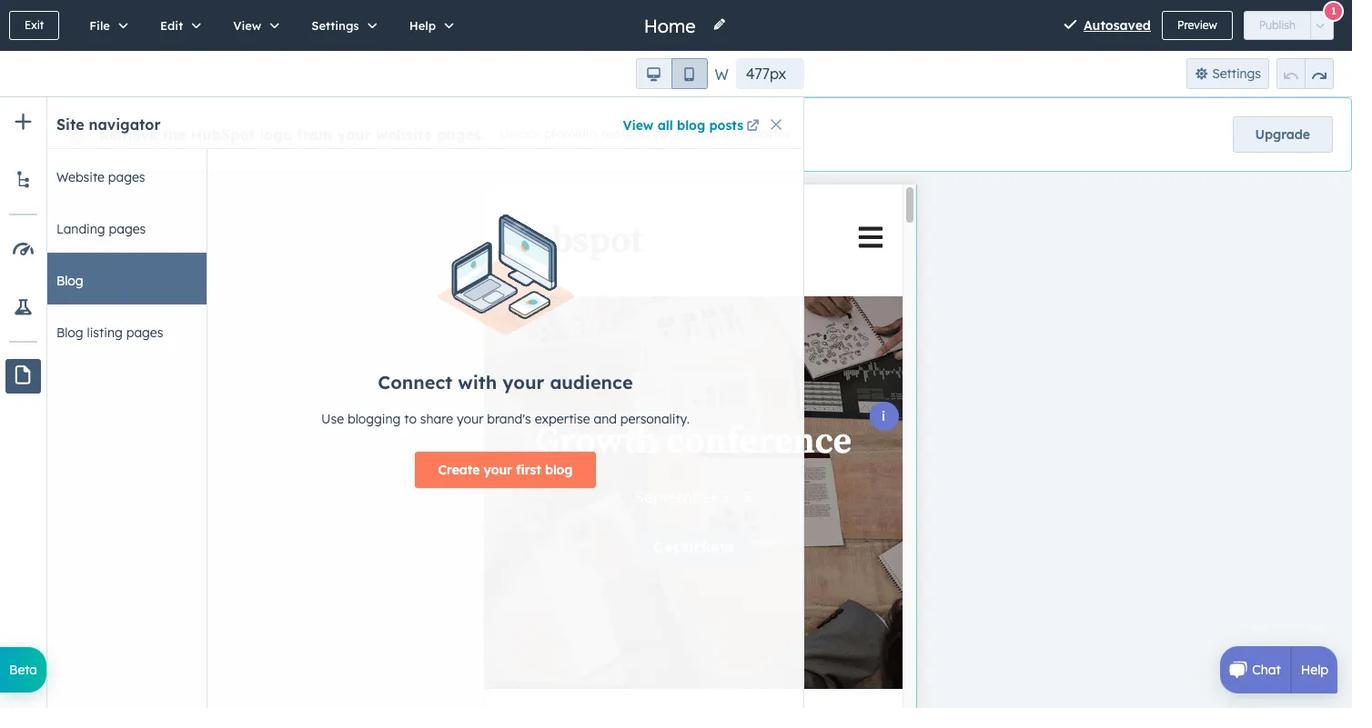 Task type: locate. For each thing, give the bounding box(es) containing it.
upgrade link
[[1232, 116, 1333, 153]]

blog
[[56, 273, 83, 289], [56, 325, 83, 341]]

1 horizontal spatial settings button
[[1186, 58, 1269, 89]]

settings right view button
[[311, 18, 359, 33]]

autosaved
[[1084, 17, 1151, 34]]

0 horizontal spatial with
[[458, 371, 497, 394]]

remove
[[99, 126, 158, 144]]

2 blog from the top
[[56, 325, 83, 341]]

exit
[[25, 18, 44, 32]]

1 blog from the top
[[56, 273, 83, 289]]

None text field
[[736, 58, 804, 89]]

pages
[[108, 169, 145, 186], [109, 221, 146, 237], [126, 325, 163, 341]]

1 horizontal spatial view
[[623, 117, 654, 134]]

pages inside landing pages button
[[109, 221, 146, 237]]

upgrade
[[1255, 126, 1310, 143]]

file
[[89, 18, 110, 33]]

blog listing pages button
[[36, 305, 207, 357]]

remove the hubspot logo from your website pages.
[[99, 126, 485, 144]]

link opens in a new window image
[[747, 120, 759, 134]]

view left all
[[623, 117, 654, 134]]

blog
[[677, 117, 705, 134], [545, 462, 573, 478]]

connect
[[378, 371, 452, 394]]

1 vertical spatial settings
[[1212, 66, 1261, 82]]

0 horizontal spatial settings
[[311, 18, 359, 33]]

publish
[[1259, 18, 1296, 32]]

view for view all blog posts
[[623, 117, 654, 134]]

and
[[594, 411, 617, 427]]

personality.
[[620, 411, 690, 427]]

1 vertical spatial with
[[458, 371, 497, 394]]

help
[[409, 18, 436, 33], [1301, 662, 1328, 679]]

blog right all
[[677, 117, 705, 134]]

pages for website pages
[[108, 169, 145, 186]]

0 vertical spatial settings
[[311, 18, 359, 33]]

view all blog posts
[[623, 117, 743, 134]]

1 vertical spatial blog
[[56, 325, 83, 341]]

1 group from the left
[[636, 58, 707, 89]]

0 vertical spatial help
[[409, 18, 436, 33]]

0 horizontal spatial view
[[233, 18, 261, 33]]

1 horizontal spatial group
[[1277, 58, 1334, 89]]

from
[[297, 126, 332, 144]]

view button
[[214, 0, 292, 51]]

pages right the landing
[[109, 221, 146, 237]]

1 horizontal spatial with
[[654, 126, 679, 142]]

0 horizontal spatial group
[[636, 58, 707, 89]]

w
[[715, 66, 729, 84]]

2 group from the left
[[1277, 58, 1334, 89]]

settings button
[[292, 0, 390, 51], [1186, 58, 1269, 89]]

0 vertical spatial view
[[233, 18, 261, 33]]

pages right listing
[[126, 325, 163, 341]]

share
[[420, 411, 453, 427]]

with
[[654, 126, 679, 142], [458, 371, 497, 394]]

0 horizontal spatial help
[[409, 18, 436, 33]]

pages inside the "website pages" button
[[108, 169, 145, 186]]

landing pages button
[[36, 201, 207, 253]]

blog listing pages
[[56, 325, 163, 341]]

crm
[[683, 126, 711, 142]]

edit button
[[141, 0, 214, 51]]

1 horizontal spatial blog
[[677, 117, 705, 134]]

0 vertical spatial blog
[[56, 273, 83, 289]]

2 vertical spatial pages
[[126, 325, 163, 341]]

unlock premium features with crm suite starter.
[[500, 126, 792, 142]]

settings down 'preview' button
[[1212, 66, 1261, 82]]

close image
[[771, 119, 782, 130]]

0 horizontal spatial blog
[[545, 462, 573, 478]]

blog inside button
[[545, 462, 573, 478]]

1 vertical spatial help
[[1301, 662, 1328, 679]]

pages inside the blog listing pages button
[[126, 325, 163, 341]]

to
[[404, 411, 417, 427]]

1 vertical spatial blog
[[545, 462, 573, 478]]

your inside button
[[484, 462, 512, 478]]

your left first
[[484, 462, 512, 478]]

autosaved button
[[1084, 15, 1151, 36]]

group left the w
[[636, 58, 707, 89]]

your
[[337, 126, 371, 144], [503, 371, 544, 394], [457, 411, 483, 427], [484, 462, 512, 478]]

None field
[[642, 13, 701, 38]]

0 vertical spatial settings button
[[292, 0, 390, 51]]

with left crm
[[654, 126, 679, 142]]

1 vertical spatial view
[[623, 117, 654, 134]]

view inside button
[[233, 18, 261, 33]]

with up use blogging to share your brand's expertise and personality.
[[458, 371, 497, 394]]

blog left listing
[[56, 325, 83, 341]]

brand's
[[487, 411, 531, 427]]

create your first blog
[[438, 462, 573, 478]]

0 vertical spatial with
[[654, 126, 679, 142]]

view right edit button
[[233, 18, 261, 33]]

group down publish group
[[1277, 58, 1334, 89]]

use
[[321, 411, 344, 427]]

view
[[233, 18, 261, 33], [623, 117, 654, 134]]

blog for blog listing pages
[[56, 325, 83, 341]]

website pages
[[56, 169, 145, 186]]

group
[[636, 58, 707, 89], [1277, 58, 1334, 89]]

pages down the remove
[[108, 169, 145, 186]]

1 vertical spatial pages
[[109, 221, 146, 237]]

blog right first
[[545, 462, 573, 478]]

blog down the landing
[[56, 273, 83, 289]]

0 vertical spatial pages
[[108, 169, 145, 186]]

settings
[[311, 18, 359, 33], [1212, 66, 1261, 82]]



Task type: describe. For each thing, give the bounding box(es) containing it.
0 vertical spatial blog
[[677, 117, 705, 134]]

1 horizontal spatial help
[[1301, 662, 1328, 679]]

file button
[[70, 0, 141, 51]]

help button
[[390, 0, 467, 51]]

unlock
[[500, 126, 540, 142]]

your right share
[[457, 411, 483, 427]]

create your first blog button
[[415, 452, 595, 488]]

your right from on the top left of page
[[337, 126, 371, 144]]

pages for landing pages
[[109, 221, 146, 237]]

site
[[56, 116, 84, 134]]

logo
[[260, 126, 292, 144]]

connect with your audience
[[378, 371, 633, 394]]

all
[[658, 117, 673, 134]]

edit
[[160, 18, 183, 33]]

blogging
[[348, 411, 401, 427]]

first
[[516, 462, 541, 478]]

suite
[[714, 126, 745, 142]]

beta button
[[0, 648, 46, 693]]

the
[[163, 126, 186, 144]]

listing
[[87, 325, 123, 341]]

1 horizontal spatial settings
[[1212, 66, 1261, 82]]

audience
[[550, 371, 633, 394]]

blog for blog
[[56, 273, 83, 289]]

website
[[56, 169, 105, 186]]

publish button
[[1243, 11, 1311, 40]]

hubspot
[[191, 126, 255, 144]]

preview
[[1177, 18, 1217, 32]]

create
[[438, 462, 480, 478]]

preview button
[[1162, 11, 1233, 40]]

your up brand's
[[503, 371, 544, 394]]

features
[[601, 126, 651, 142]]

blog button
[[36, 253, 207, 305]]

expertise
[[535, 411, 590, 427]]

exit link
[[9, 11, 59, 40]]

view all blog posts link
[[623, 115, 762, 136]]

site navigator
[[56, 116, 161, 134]]

beta
[[9, 662, 37, 679]]

chat
[[1252, 662, 1281, 679]]

navigator
[[89, 116, 161, 134]]

premium
[[544, 126, 598, 142]]

posts
[[709, 117, 743, 134]]

pages.
[[437, 126, 485, 144]]

1 vertical spatial settings button
[[1186, 58, 1269, 89]]

link opens in a new window image
[[747, 120, 759, 134]]

connect with your audience alert
[[218, 186, 792, 517]]

website
[[376, 126, 432, 144]]

0 horizontal spatial settings button
[[292, 0, 390, 51]]

landing pages
[[56, 221, 146, 237]]

1
[[1331, 4, 1337, 17]]

use blogging to share your brand's expertise and personality.
[[321, 411, 690, 427]]

with inside alert
[[458, 371, 497, 394]]

starter.
[[748, 126, 792, 142]]

view for view
[[233, 18, 261, 33]]

publish group
[[1243, 11, 1334, 40]]

landing
[[56, 221, 105, 237]]

website pages button
[[36, 149, 207, 201]]

help inside button
[[409, 18, 436, 33]]



Task type: vqa. For each thing, say whether or not it's contained in the screenshot.
the bottom View
yes



